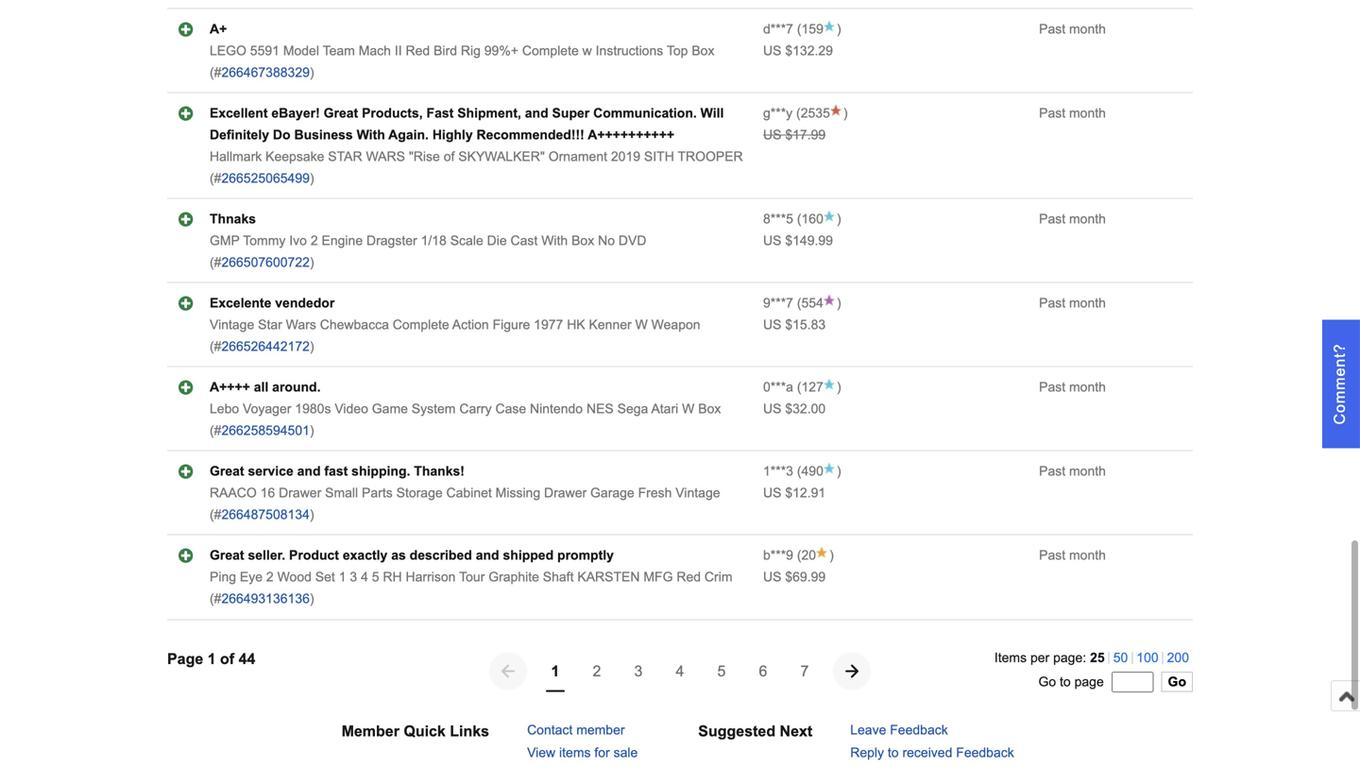 Task type: locate. For each thing, give the bounding box(es) containing it.
( right b***9
[[797, 548, 802, 563]]

a++++
[[210, 380, 250, 395]]

feedback left by buyer. element containing 8***5
[[764, 212, 794, 227]]

go inside button
[[1169, 675, 1187, 689]]

5 feedback left by buyer. element from the top
[[764, 380, 794, 395]]

lebo
[[210, 402, 239, 416]]

instructions
[[596, 44, 664, 58]]

0 horizontal spatial red
[[406, 44, 430, 58]]

4 us from the top
[[764, 318, 782, 332]]

3 past from the top
[[1040, 212, 1066, 227]]

1980s
[[295, 402, 331, 416]]

0 horizontal spatial 4
[[361, 570, 368, 585]]

reply to received feedback link
[[851, 746, 1015, 760]]

266507600722
[[222, 255, 310, 270]]

and
[[525, 106, 549, 121], [297, 464, 321, 479], [476, 548, 500, 563]]

recommended!!!
[[477, 128, 585, 142]]

ornament
[[549, 150, 608, 164]]

6 us from the top
[[764, 486, 782, 501]]

us down 1***3 at the right bottom
[[764, 486, 782, 501]]

star
[[258, 318, 282, 332]]

and up recommended!!!
[[525, 106, 549, 121]]

0 horizontal spatial 3
[[350, 570, 357, 585]]

definitely
[[210, 128, 269, 142]]

thanks!
[[414, 464, 465, 479]]

2 vertical spatial box
[[699, 402, 721, 416]]

554
[[802, 296, 824, 311]]

2 horizontal spatial and
[[525, 106, 549, 121]]

complete left action
[[393, 318, 450, 332]]

4 past month element from the top
[[1040, 296, 1107, 311]]

3 past month from the top
[[1040, 212, 1107, 227]]

0 horizontal spatial with
[[357, 128, 385, 142]]

1 horizontal spatial red
[[677, 570, 701, 585]]

266493136136
[[222, 592, 310, 606]]

) right 20
[[830, 548, 834, 563]]

vintage inside vintage star wars chewbacca complete action figure 1977 hk kenner w weapon (#
[[210, 318, 254, 332]]

parts
[[362, 486, 393, 501]]

feedback left by buyer. element up us $149.99
[[764, 212, 794, 227]]

box right top
[[692, 44, 715, 58]]

(# down "gmp"
[[210, 255, 222, 270]]

go
[[1039, 675, 1057, 689], [1169, 675, 1187, 689]]

$149.99
[[786, 234, 833, 248]]

1 vertical spatial to
[[888, 746, 899, 760]]

past for us $32.00
[[1040, 380, 1066, 395]]

1
[[339, 570, 346, 585], [208, 651, 216, 668], [551, 663, 560, 680]]

3 month from the top
[[1070, 212, 1107, 227]]

1 horizontal spatial go
[[1169, 675, 1187, 689]]

shaft
[[543, 570, 574, 585]]

past month element for $149.99
[[1040, 212, 1107, 227]]

0 horizontal spatial 5
[[372, 570, 379, 585]]

1 horizontal spatial w
[[682, 402, 695, 416]]

missing
[[496, 486, 541, 501]]

fast
[[325, 464, 348, 479]]

4 feedback left by buyer. element from the top
[[764, 296, 794, 311]]

vintage down excelente
[[210, 318, 254, 332]]

4 past from the top
[[1040, 296, 1066, 311]]

2 past month element from the top
[[1040, 106, 1107, 121]]

box left no
[[572, 234, 595, 248]]

1 past from the top
[[1040, 22, 1066, 37]]

5 (# from the top
[[210, 424, 222, 438]]

1 vertical spatial 2
[[266, 570, 274, 585]]

feedback left by buyer. element containing 9***7
[[764, 296, 794, 311]]

( right g***y
[[797, 106, 801, 121]]

(# down hallmark
[[210, 171, 222, 186]]

us down 0***a
[[764, 402, 782, 416]]

0 vertical spatial 4
[[361, 570, 368, 585]]

us down 9***7
[[764, 318, 782, 332]]

month for us $15.83
[[1070, 296, 1107, 311]]

with right cast
[[542, 234, 568, 248]]

1 vertical spatial with
[[542, 234, 568, 248]]

us down the d***7
[[764, 44, 782, 58]]

of down the 'highly'
[[444, 150, 455, 164]]

leave
[[851, 723, 887, 738]]

past month for us $32.00
[[1040, 380, 1107, 395]]

feedback left by buyer. element for $17.99
[[764, 106, 793, 121]]

6 ( from the top
[[797, 464, 802, 479]]

( right 9***7
[[797, 296, 802, 311]]

1 left 2 button
[[551, 663, 560, 680]]

of left 44
[[220, 651, 234, 668]]

1 vertical spatial 3
[[635, 663, 643, 680]]

3 right 2 button
[[635, 663, 643, 680]]

) down the model
[[310, 65, 314, 80]]

1 vertical spatial complete
[[393, 318, 450, 332]]

to down leave feedback link at the bottom of the page
[[888, 746, 899, 760]]

8***5
[[764, 212, 794, 227]]

2 horizontal spatial 2
[[593, 663, 601, 680]]

1 vertical spatial w
[[682, 402, 695, 416]]

and inside excellent ebayer! great products, fast shipment, and super communication. will definitely do business with again. highly recommended!!! a++++++++++
[[525, 106, 549, 121]]

kenner
[[589, 318, 632, 332]]

feedback left by buyer. element up us $132.29
[[764, 22, 794, 37]]

with inside excellent ebayer! great products, fast shipment, and super communication. will definitely do business with again. highly recommended!!! a++++++++++
[[357, 128, 385, 142]]

3 (# from the top
[[210, 255, 222, 270]]

4 ( from the top
[[797, 296, 802, 311]]

1 vertical spatial 5
[[718, 663, 726, 680]]

and for 3
[[476, 548, 500, 563]]

us down g***y
[[764, 128, 782, 142]]

5 past month from the top
[[1040, 380, 1107, 395]]

w right atari
[[682, 402, 695, 416]]

us down b***9
[[764, 570, 782, 585]]

a++++ all around. element
[[210, 380, 321, 395]]

1 vertical spatial 4
[[676, 663, 685, 680]]

us for us $32.00
[[764, 402, 782, 416]]

us for us $15.83
[[764, 318, 782, 332]]

2 vertical spatial and
[[476, 548, 500, 563]]

past month element for $12.91
[[1040, 464, 1107, 479]]

vintage inside raaco 16 drawer small parts storage cabinet missing drawer garage fresh vintage (#
[[676, 486, 721, 501]]

1 (# from the top
[[210, 65, 222, 80]]

0 horizontal spatial vintage
[[210, 318, 254, 332]]

ebayer!
[[272, 106, 320, 121]]

feedback left by buyer. element up us $12.91
[[764, 464, 794, 479]]

1 month from the top
[[1070, 22, 1107, 37]]

case
[[496, 402, 527, 416]]

1 go from the left
[[1039, 675, 1057, 689]]

( right the d***7
[[797, 22, 802, 37]]

2 month from the top
[[1070, 106, 1107, 121]]

garage
[[591, 486, 635, 501]]

complete
[[522, 44, 579, 58], [393, 318, 450, 332]]

266493136136 link
[[222, 592, 310, 606]]

scale
[[451, 234, 484, 248]]

6 past from the top
[[1040, 464, 1066, 479]]

1 horizontal spatial feedback
[[957, 746, 1015, 760]]

1 past month element from the top
[[1040, 22, 1107, 37]]

month for us $32.00
[[1070, 380, 1107, 395]]

266487508134 link
[[222, 508, 310, 522]]

( 20
[[794, 548, 817, 563]]

to inside leave feedback reply to received feedback
[[888, 746, 899, 760]]

game
[[372, 402, 408, 416]]

( right 0***a
[[797, 380, 802, 395]]

and for skywalker"
[[525, 106, 549, 121]]

(# inside hallmark keepsake star wars "rise of skywalker" ornament  2019 sith trooper (#
[[210, 171, 222, 186]]

box right atari
[[699, 402, 721, 416]]

1 horizontal spatial 3
[[635, 663, 643, 680]]

drawer right the 16
[[279, 486, 322, 501]]

266258594501
[[222, 424, 310, 438]]

2 us from the top
[[764, 128, 782, 142]]

2 inside button
[[593, 663, 601, 680]]

2 right the 1 button
[[593, 663, 601, 680]]

)
[[837, 22, 842, 37], [310, 65, 314, 80], [844, 106, 848, 121], [310, 171, 314, 186], [837, 212, 842, 227], [310, 255, 314, 270], [837, 296, 842, 311], [310, 339, 314, 354], [837, 380, 842, 395], [310, 424, 314, 438], [837, 464, 842, 479], [310, 508, 314, 522], [830, 548, 834, 563], [310, 592, 314, 606]]

red left crim
[[677, 570, 701, 585]]

feedback right received
[[957, 746, 1015, 760]]

items per page: 25 50 100 200
[[995, 651, 1190, 665]]

0 horizontal spatial drawer
[[279, 486, 322, 501]]

feedback left by buyer. element up us $32.00 at the right bottom
[[764, 380, 794, 395]]

0 horizontal spatial 1
[[208, 651, 216, 668]]

3 past month element from the top
[[1040, 212, 1107, 227]]

2 (# from the top
[[210, 171, 222, 186]]

feedback left by buyer. element up us $15.83
[[764, 296, 794, 311]]

5 ( from the top
[[797, 380, 802, 395]]

navigation
[[490, 651, 871, 692]]

past month for us $132.29
[[1040, 22, 1107, 37]]

0 vertical spatial of
[[444, 150, 455, 164]]

1 horizontal spatial drawer
[[544, 486, 587, 501]]

go to page
[[1039, 675, 1105, 689]]

( right 1***3 at the right bottom
[[797, 464, 802, 479]]

feedback left by buyer. element containing 0***a
[[764, 380, 794, 395]]

(# inside lebo voyager 1980s video game system carry case nintendo nes sega atari w box (#
[[210, 424, 222, 438]]

(# down lebo
[[210, 424, 222, 438]]

to
[[1060, 675, 1071, 689], [888, 746, 899, 760]]

3 ( from the top
[[797, 212, 802, 227]]

7 past month element from the top
[[1040, 548, 1107, 563]]

excelente vendedor
[[210, 296, 335, 311]]

2 go from the left
[[1169, 675, 1187, 689]]

0 horizontal spatial of
[[220, 651, 234, 668]]

$132.29
[[786, 44, 833, 58]]

490
[[802, 464, 824, 479]]

7 us from the top
[[764, 570, 782, 585]]

complete left "w"
[[522, 44, 579, 58]]

seller.
[[248, 548, 286, 563]]

1 right the page
[[208, 651, 216, 668]]

complete inside vintage star wars chewbacca complete action figure 1977 hk kenner w weapon (#
[[393, 318, 450, 332]]

1 horizontal spatial 1
[[339, 570, 346, 585]]

) right "490"
[[837, 464, 842, 479]]

2 past month from the top
[[1040, 106, 1107, 121]]

reply
[[851, 746, 885, 760]]

7 past from the top
[[1040, 548, 1066, 563]]

super
[[552, 106, 590, 121]]

0 horizontal spatial go
[[1039, 675, 1057, 689]]

$15.83
[[786, 318, 826, 332]]

ping
[[210, 570, 236, 585]]

7 month from the top
[[1070, 548, 1107, 563]]

with up wars
[[357, 128, 385, 142]]

feedback up received
[[890, 723, 949, 738]]

red
[[406, 44, 430, 58], [677, 570, 701, 585]]

sale
[[614, 746, 638, 760]]

0 vertical spatial 2
[[311, 234, 318, 248]]

red right "ii"
[[406, 44, 430, 58]]

1 horizontal spatial of
[[444, 150, 455, 164]]

us down the 8***5
[[764, 234, 782, 248]]

no
[[598, 234, 615, 248]]

4 down exactly
[[361, 570, 368, 585]]

2 inside gmp tommy ivo 2 engine dragster 1/18 scale die cast with box no dvd (#
[[311, 234, 318, 248]]

system
[[412, 402, 456, 416]]

star
[[328, 150, 362, 164]]

as
[[391, 548, 406, 563]]

0 horizontal spatial 2
[[266, 570, 274, 585]]

4 right the 3 'button'
[[676, 663, 685, 680]]

0***a
[[764, 380, 794, 395]]

0 horizontal spatial to
[[888, 746, 899, 760]]

past for us $69.99
[[1040, 548, 1066, 563]]

box inside gmp tommy ivo 2 engine dragster 1/18 scale die cast with box no dvd (#
[[572, 234, 595, 248]]

( for 554
[[797, 296, 802, 311]]

feedback left by buyer. element
[[764, 22, 794, 37], [764, 106, 793, 121], [764, 212, 794, 227], [764, 296, 794, 311], [764, 380, 794, 395], [764, 464, 794, 479], [764, 548, 794, 563]]

7 feedback left by buyer. element from the top
[[764, 548, 794, 563]]

266526442172 )
[[222, 339, 314, 354]]

feedback left by buyer. element containing b***9
[[764, 548, 794, 563]]

feedback left by buyer. element up the us $17.99
[[764, 106, 793, 121]]

past month element for $132.29
[[1040, 22, 1107, 37]]

5 us from the top
[[764, 402, 782, 416]]

items
[[560, 746, 591, 760]]

1 vertical spatial feedback
[[957, 746, 1015, 760]]

6 past month element from the top
[[1040, 464, 1107, 479]]

1 feedback left by buyer. element from the top
[[764, 22, 794, 37]]

(# inside lego 5591 model team mach ii red bird rig 99%+ complete w instructions top box (#
[[210, 65, 222, 80]]

6 (# from the top
[[210, 508, 222, 522]]

3 down exactly
[[350, 570, 357, 585]]

suggested
[[699, 723, 776, 740]]

communication.
[[594, 106, 697, 121]]

2 horizontal spatial 1
[[551, 663, 560, 680]]

2 vertical spatial great
[[210, 548, 244, 563]]

past month element for $32.00
[[1040, 380, 1107, 395]]

( 160
[[794, 212, 824, 227]]

storage
[[397, 486, 443, 501]]

( for 2535
[[797, 106, 801, 121]]

(# inside vintage star wars chewbacca complete action figure 1977 hk kenner w weapon (#
[[210, 339, 222, 354]]

3 us from the top
[[764, 234, 782, 248]]

mfg
[[644, 570, 673, 585]]

1 horizontal spatial complete
[[522, 44, 579, 58]]

7 (# from the top
[[210, 592, 222, 606]]

1 horizontal spatial vintage
[[676, 486, 721, 501]]

past month element
[[1040, 22, 1107, 37], [1040, 106, 1107, 121], [1040, 212, 1107, 227], [1040, 296, 1107, 311], [1040, 380, 1107, 395], [1040, 464, 1107, 479], [1040, 548, 1107, 563]]

go down 200 button
[[1169, 675, 1187, 689]]

266525065499 link
[[222, 171, 310, 186]]

great
[[324, 106, 358, 121], [210, 464, 244, 479], [210, 548, 244, 563]]

0 vertical spatial and
[[525, 106, 549, 121]]

die
[[487, 234, 507, 248]]

page:
[[1054, 651, 1087, 665]]

past month for us $17.99
[[1040, 106, 1107, 121]]

drawer left garage
[[544, 486, 587, 501]]

top
[[667, 44, 688, 58]]

month for us $69.99
[[1070, 548, 1107, 563]]

2 right ivo
[[311, 234, 318, 248]]

2 past from the top
[[1040, 106, 1066, 121]]

0 vertical spatial to
[[1060, 675, 1071, 689]]

of
[[444, 150, 455, 164], [220, 651, 234, 668]]

4 (# from the top
[[210, 339, 222, 354]]

1 vertical spatial red
[[677, 570, 701, 585]]

1 horizontal spatial 4
[[676, 663, 685, 680]]

(# up a++++
[[210, 339, 222, 354]]

will
[[701, 106, 724, 121]]

(# down raaco
[[210, 508, 222, 522]]

1 vertical spatial great
[[210, 464, 244, 479]]

$12.91
[[786, 486, 826, 501]]

feedback left by buyer. element containing d***7
[[764, 22, 794, 37]]

1 vertical spatial vintage
[[676, 486, 721, 501]]

( for 490
[[797, 464, 802, 479]]

0 vertical spatial complete
[[522, 44, 579, 58]]

vintage right fresh
[[676, 486, 721, 501]]

0 horizontal spatial and
[[297, 464, 321, 479]]

0 vertical spatial red
[[406, 44, 430, 58]]

red inside lego 5591 model team mach ii red bird rig 99%+ complete w instructions top box (#
[[406, 44, 430, 58]]

feedback left by buyer. element for $149.99
[[764, 212, 794, 227]]

feedback left by buyer. element up us $69.99
[[764, 548, 794, 563]]

5 past month element from the top
[[1040, 380, 1107, 395]]

( right the 8***5
[[797, 212, 802, 227]]

2 vertical spatial 2
[[593, 663, 601, 680]]

past for us $17.99
[[1040, 106, 1066, 121]]

200
[[1168, 651, 1190, 665]]

0 vertical spatial 3
[[350, 570, 357, 585]]

266525065499
[[222, 171, 310, 186]]

1 horizontal spatial with
[[542, 234, 568, 248]]

1 vertical spatial box
[[572, 234, 595, 248]]

7 ( from the top
[[797, 548, 802, 563]]

past for us $149.99
[[1040, 212, 1066, 227]]

0 vertical spatial box
[[692, 44, 715, 58]]

great inside excellent ebayer! great products, fast shipment, and super communication. will definitely do business with again. highly recommended!!! a++++++++++
[[324, 106, 358, 121]]

6 feedback left by buyer. element from the top
[[764, 464, 794, 479]]

past month for us $15.83
[[1040, 296, 1107, 311]]

go button
[[1162, 672, 1194, 692]]

0 vertical spatial with
[[357, 128, 385, 142]]

5 right 4 button
[[718, 663, 726, 680]]

past
[[1040, 22, 1066, 37], [1040, 106, 1066, 121], [1040, 212, 1066, 227], [1040, 296, 1066, 311], [1040, 380, 1066, 395], [1040, 464, 1066, 479], [1040, 548, 1066, 563]]

2 feedback left by buyer. element from the top
[[764, 106, 793, 121]]

(# down lego
[[210, 65, 222, 80]]

2 button
[[576, 651, 618, 692]]

highly
[[433, 128, 473, 142]]

past month for us $149.99
[[1040, 212, 1107, 227]]

2 ( from the top
[[797, 106, 801, 121]]

4 past month from the top
[[1040, 296, 1107, 311]]

1 horizontal spatial and
[[476, 548, 500, 563]]

contact member link
[[527, 723, 625, 738]]

6 month from the top
[[1070, 464, 1107, 479]]

great up the ping
[[210, 548, 244, 563]]

5 left rh
[[372, 570, 379, 585]]

( for 20
[[797, 548, 802, 563]]

6 past month from the top
[[1040, 464, 1107, 479]]

go down per
[[1039, 675, 1057, 689]]

0 horizontal spatial feedback
[[890, 723, 949, 738]]

excelente
[[210, 296, 272, 311]]

small
[[325, 486, 358, 501]]

0 horizontal spatial w
[[636, 318, 648, 332]]

1 ( from the top
[[797, 22, 802, 37]]

0 vertical spatial w
[[636, 318, 648, 332]]

1 vertical spatial of
[[220, 651, 234, 668]]

3 feedback left by buyer. element from the top
[[764, 212, 794, 227]]

and left fast
[[297, 464, 321, 479]]

us for us $69.99
[[764, 570, 782, 585]]

ivo
[[289, 234, 307, 248]]

to left page
[[1060, 675, 1071, 689]]

and up tour
[[476, 548, 500, 563]]

feedback left by buyer. element containing 1***3
[[764, 464, 794, 479]]

(# inside gmp tommy ivo 2 engine dragster 1/18 scale die cast with box no dvd (#
[[210, 255, 222, 270]]

2 right eye
[[266, 570, 274, 585]]

0 vertical spatial 5
[[372, 570, 379, 585]]

1 us from the top
[[764, 44, 782, 58]]

excellent ebayer! great products, fast shipment, and super communication. will definitely do business with again. highly recommended!!! a++++++++++ element
[[210, 106, 724, 142]]

0 horizontal spatial complete
[[393, 318, 450, 332]]

month for us $12.91
[[1070, 464, 1107, 479]]

7 past month from the top
[[1040, 548, 1107, 563]]

266507600722 )
[[222, 255, 314, 270]]

1 inside the "ping eye 2 wood set 1 3 4 5 rh harrison tour graphite shaft karsten mfg red crim (#"
[[339, 570, 346, 585]]

5 past from the top
[[1040, 380, 1066, 395]]

great up raaco
[[210, 464, 244, 479]]

2 inside the "ping eye 2 wood set 1 3 4 5 rh harrison tour graphite shaft karsten mfg red crim (#"
[[266, 570, 274, 585]]

1 right the set
[[339, 570, 346, 585]]

great up business
[[324, 106, 358, 121]]

1 past month from the top
[[1040, 22, 1107, 37]]

(# down the ping
[[210, 592, 222, 606]]

1 horizontal spatial 2
[[311, 234, 318, 248]]

d***7
[[764, 22, 794, 37]]

5 month from the top
[[1070, 380, 1107, 395]]

feedback left by buyer. element containing g***y
[[764, 106, 793, 121]]

w right kenner
[[636, 318, 648, 332]]

1 horizontal spatial 5
[[718, 663, 726, 680]]

0 vertical spatial vintage
[[210, 318, 254, 332]]

) down 'wars'
[[310, 339, 314, 354]]

4 month from the top
[[1070, 296, 1107, 311]]

0 vertical spatial great
[[324, 106, 358, 121]]



Task type: describe. For each thing, give the bounding box(es) containing it.
(# inside the "ping eye 2 wood set 1 3 4 5 rh harrison tour graphite shaft karsten mfg red crim (#"
[[210, 592, 222, 606]]

past for us $132.29
[[1040, 22, 1066, 37]]

) right "127"
[[837, 380, 842, 395]]

exactly
[[343, 548, 388, 563]]

graphite
[[489, 570, 540, 585]]

4 inside button
[[676, 663, 685, 680]]

harrison
[[406, 570, 456, 585]]

us $15.83
[[764, 318, 826, 332]]

excelente vendedor element
[[210, 296, 335, 311]]

gmp
[[210, 234, 240, 248]]

50
[[1114, 651, 1129, 665]]

chewbacca
[[320, 318, 389, 332]]

) up product
[[310, 508, 314, 522]]

ping eye 2 wood set 1 3 4 5 rh harrison tour graphite shaft karsten mfg red crim (#
[[210, 570, 733, 606]]

( 490
[[794, 464, 824, 479]]

) down keepsake
[[310, 171, 314, 186]]

25 button
[[1087, 651, 1109, 665]]

sega
[[618, 402, 649, 416]]

thnaks element
[[210, 212, 256, 227]]

1 horizontal spatial to
[[1060, 675, 1071, 689]]

box inside lego 5591 model team mach ii red bird rig 99%+ complete w instructions top box (#
[[692, 44, 715, 58]]

past for us $15.83
[[1040, 296, 1066, 311]]

past month element for $17.99
[[1040, 106, 1107, 121]]

go for go
[[1169, 675, 1187, 689]]

) up vendedor
[[310, 255, 314, 270]]

great for service
[[210, 464, 244, 479]]

leave feedback link
[[851, 723, 949, 738]]

sith
[[644, 150, 675, 164]]

9***7
[[764, 296, 794, 311]]

( for 160
[[797, 212, 802, 227]]

a+ element
[[210, 22, 227, 37]]

contact member view items for sale
[[527, 723, 638, 760]]

red inside the "ping eye 2 wood set 1 3 4 5 rh harrison tour graphite shaft karsten mfg red crim (#"
[[677, 570, 701, 585]]

bird
[[434, 44, 457, 58]]

complete inside lego 5591 model team mach ii red bird rig 99%+ complete w instructions top box (#
[[522, 44, 579, 58]]

past month element for $15.83
[[1040, 296, 1107, 311]]

127
[[802, 380, 824, 395]]

feedback left by buyer. element for $15.83
[[764, 296, 794, 311]]

1 vertical spatial and
[[297, 464, 321, 479]]

us for us $149.99
[[764, 234, 782, 248]]

trooper
[[678, 150, 743, 164]]

) right 160
[[837, 212, 842, 227]]

2019
[[611, 150, 641, 164]]

figure
[[493, 318, 530, 332]]

again.
[[389, 128, 429, 142]]

feedback left by buyer. element for $32.00
[[764, 380, 794, 395]]

great service and fast shipping. thanks! element
[[210, 464, 465, 479]]

wars
[[286, 318, 316, 332]]

past month element for $69.99
[[1040, 548, 1107, 563]]

past month for us $12.91
[[1040, 464, 1107, 479]]

comment?
[[1332, 344, 1349, 425]]

w inside vintage star wars chewbacca complete action figure 1977 hk kenner w weapon (#
[[636, 318, 648, 332]]

great seller. product exactly as described and shipped promptly element
[[210, 548, 614, 563]]

) right 159
[[837, 22, 842, 37]]

1 drawer from the left
[[279, 486, 322, 501]]

1 inside button
[[551, 663, 560, 680]]

266467388329 link
[[222, 65, 310, 80]]

wars
[[366, 150, 405, 164]]

ii
[[395, 44, 402, 58]]

266526442172 link
[[222, 339, 310, 354]]

6
[[759, 663, 768, 680]]

us $149.99
[[764, 234, 833, 248]]

product
[[289, 548, 339, 563]]

us for us $17.99
[[764, 128, 782, 142]]

50 button
[[1109, 651, 1132, 665]]

us for us $12.91
[[764, 486, 782, 501]]

view
[[527, 746, 556, 760]]

navigation containing 1
[[490, 651, 871, 692]]

4 inside the "ping eye 2 wood set 1 3 4 5 rh harrison tour graphite shaft karsten mfg red crim (#"
[[361, 570, 368, 585]]

266507600722 link
[[222, 255, 310, 270]]

1***3
[[764, 464, 794, 479]]

dvd
[[619, 234, 647, 248]]

159
[[802, 22, 824, 37]]

eye
[[240, 570, 263, 585]]

month for us $149.99
[[1070, 212, 1107, 227]]

member
[[342, 723, 400, 740]]

wood
[[277, 570, 312, 585]]

) down wood on the bottom left
[[310, 592, 314, 606]]

member
[[577, 723, 625, 738]]

) down 1980s
[[310, 424, 314, 438]]

3 inside the "ping eye 2 wood set 1 3 4 5 rh harrison tour graphite shaft karsten mfg red crim (#"
[[350, 570, 357, 585]]

around.
[[272, 380, 321, 395]]

lego 5591 model team mach ii red bird rig 99%+ complete w instructions top box (#
[[210, 44, 715, 80]]

box inside lebo voyager 1980s video game system carry case nintendo nes sega atari w box (#
[[699, 402, 721, 416]]

feedback left by buyer. element for $12.91
[[764, 464, 794, 479]]

with inside gmp tommy ivo 2 engine dragster 1/18 scale die cast with box no dvd (#
[[542, 234, 568, 248]]

1977
[[534, 318, 564, 332]]

thnaks
[[210, 212, 256, 227]]

feedback left by buyer. element for $132.29
[[764, 22, 794, 37]]

great for seller.
[[210, 548, 244, 563]]

month for us $132.29
[[1070, 22, 1107, 37]]

( 2535
[[793, 106, 831, 121]]

us for us $132.29
[[764, 44, 782, 58]]

( for 159
[[797, 22, 802, 37]]

past for us $12.91
[[1040, 464, 1066, 479]]

great service and fast shipping. thanks!
[[210, 464, 465, 479]]

1 button
[[535, 651, 576, 692]]

team
[[323, 44, 355, 58]]

5 inside the "ping eye 2 wood set 1 3 4 5 rh harrison tour graphite shaft karsten mfg red crim (#"
[[372, 570, 379, 585]]

3 inside 'button'
[[635, 663, 643, 680]]

cast
[[511, 234, 538, 248]]

0 vertical spatial feedback
[[890, 723, 949, 738]]

a++++ all around.
[[210, 380, 321, 395]]

hallmark keepsake star wars "rise of skywalker" ornament  2019 sith trooper (#
[[210, 150, 743, 186]]

266487508134 )
[[222, 508, 314, 522]]

feedback left by buyer. element for $69.99
[[764, 548, 794, 563]]

lebo voyager 1980s video game system carry case nintendo nes sega atari w box (#
[[210, 402, 721, 438]]

suggested next
[[699, 723, 813, 740]]

action
[[452, 318, 489, 332]]

links
[[450, 723, 490, 740]]

of inside hallmark keepsake star wars "rise of skywalker" ornament  2019 sith trooper (#
[[444, 150, 455, 164]]

shipping.
[[352, 464, 411, 479]]

) right 554
[[837, 296, 842, 311]]

us $69.99
[[764, 570, 826, 585]]

( 159
[[794, 22, 824, 37]]

us $12.91
[[764, 486, 826, 501]]

(# inside raaco 16 drawer small parts storage cabinet missing drawer garage fresh vintage (#
[[210, 508, 222, 522]]

for
[[595, 746, 610, 760]]

100 button
[[1132, 651, 1163, 665]]

raaco 16 drawer small parts storage cabinet missing drawer garage fresh vintage (#
[[210, 486, 721, 522]]

266526442172
[[222, 339, 310, 354]]

) right 2535 at right top
[[844, 106, 848, 121]]

266525065499 )
[[222, 171, 314, 186]]

5 inside 5 button
[[718, 663, 726, 680]]

engine
[[322, 234, 363, 248]]

month for us $17.99
[[1070, 106, 1107, 121]]

2 drawer from the left
[[544, 486, 587, 501]]

rig
[[461, 44, 481, 58]]

member quick links
[[342, 723, 490, 740]]

us $17.99
[[764, 128, 826, 142]]

7
[[801, 663, 809, 680]]

karsten
[[578, 570, 640, 585]]

past month for us $69.99
[[1040, 548, 1107, 563]]

( for 127
[[797, 380, 802, 395]]

b***9
[[764, 548, 794, 563]]

266258594501 )
[[222, 424, 314, 438]]

us $32.00
[[764, 402, 826, 416]]

w inside lebo voyager 1980s video game system carry case nintendo nes sega atari w box (#
[[682, 402, 695, 416]]

received
[[903, 746, 953, 760]]

go for go to page
[[1039, 675, 1057, 689]]

shipment,
[[458, 106, 522, 121]]

service
[[248, 464, 294, 479]]

4 button
[[660, 651, 701, 692]]



Task type: vqa. For each thing, say whether or not it's contained in the screenshot.
Contact
yes



